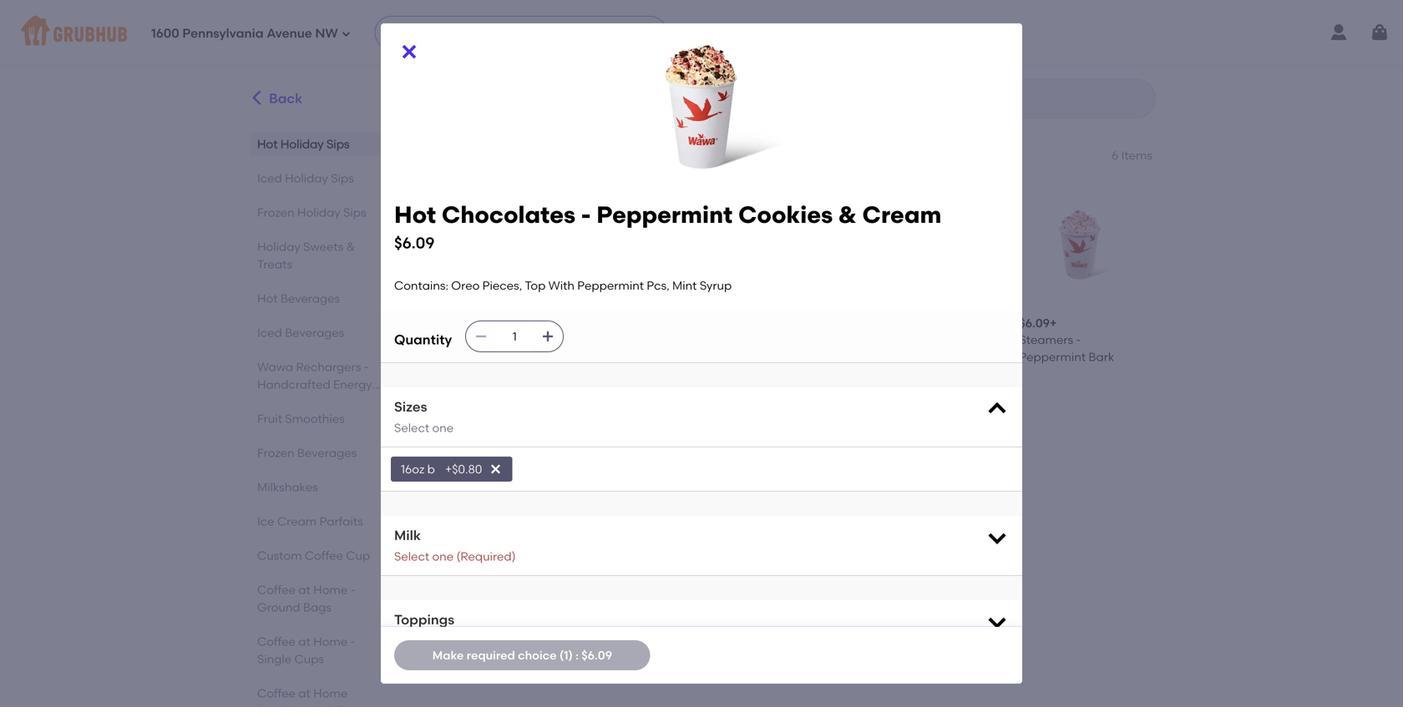Task type: vqa. For each thing, say whether or not it's contained in the screenshot.
Hot Chocolates - Peppermint Bark BUTTON
yes



Task type: describe. For each thing, give the bounding box(es) containing it.
1600 pennsylvania avenue nw
[[151, 26, 338, 41]]

- inside 'coffee at home bundles - 4pk groun'
[[305, 704, 310, 707]]

Input item quantity number field
[[496, 322, 533, 352]]

back button
[[247, 79, 303, 119]]

+ for holiday
[[476, 570, 483, 584]]

hot chocolates - peppermint cookies & cream image
[[876, 182, 999, 305]]

(contains
[[295, 395, 350, 409]]

frozen holiday sips tab
[[257, 204, 387, 221]]

sips for iced holiday sips
[[331, 171, 354, 185]]

bark inside $6.09 + steamers - peppermint bark
[[1089, 350, 1114, 364]]

svg image up sugar
[[475, 330, 488, 343]]

hot for hot chocolates - peppermint cookies & cream
[[876, 333, 896, 347]]

- inside $6.09 + steamers - peppermint bark
[[1076, 333, 1081, 347]]

select for milk
[[394, 550, 429, 564]]

contains:
[[394, 278, 448, 293]]

peppermint inside $6.09 + steamers - peppermint bark
[[1019, 350, 1086, 364]]

custom coffee cup
[[257, 549, 370, 563]]

sizes select one
[[394, 399, 454, 435]]

coffee for coffee at home - single cups
[[257, 635, 296, 649]]

hot beverages
[[257, 291, 340, 306]]

(1)
[[559, 648, 573, 663]]

6
[[1112, 148, 1119, 162]]

make
[[432, 648, 464, 663]]

+$0.80
[[445, 462, 482, 476]]

hot lattes - peppermint mocha button
[[583, 175, 719, 389]]

lattes inside hot lattes - peppermint mocha
[[613, 333, 648, 347]]

coffee at home - single cups tab
[[257, 633, 387, 668]]

caffeine)
[[257, 413, 310, 427]]

energy
[[333, 378, 372, 392]]

coffee at home bundles - 4pk groun
[[257, 687, 379, 707]]

drinks
[[257, 395, 292, 409]]

svg image inside the main navigation navigation
[[341, 29, 351, 39]]

hot lattes - peppermint mocha
[[589, 333, 698, 364]]

main navigation navigation
[[0, 0, 1403, 65]]

milkshakes
[[257, 480, 318, 494]]

frosted
[[515, 333, 558, 347]]

top
[[525, 278, 546, 293]]

- inside $6.09 + hot lattes - frosted sugar cookie
[[507, 333, 512, 347]]

sugar
[[446, 350, 480, 364]]

peppermint for hot lattes - peppermint mocha
[[589, 350, 656, 364]]

iced holiday sips tab
[[257, 170, 387, 187]]

peppermint for hot chocolates - peppermint cookies & cream
[[876, 350, 943, 364]]

cup
[[346, 549, 370, 563]]

iced beverages tab
[[257, 324, 387, 342]]

iced for iced beverages
[[257, 326, 282, 340]]

chocolates for hot chocolates - peppermint cookies & cream $6.09
[[442, 201, 576, 229]]

& for hot chocolates - peppermint cookies & cream $6.09
[[838, 201, 857, 229]]

home for cups
[[313, 635, 348, 649]]

one for milk
[[432, 550, 454, 564]]

b
[[427, 462, 435, 476]]

coffee for coffee at home bundles - 4pk groun
[[257, 687, 296, 701]]

:
[[576, 648, 579, 663]]

ground
[[257, 601, 300, 615]]

bundles
[[257, 704, 302, 707]]

steamers - peppermint bark image
[[1019, 182, 1143, 305]]

$6.09 right :
[[582, 648, 612, 663]]

svg image down hot chocolates - peppermint cookies & cream
[[986, 398, 1009, 421]]

6 items
[[1112, 148, 1153, 162]]

handcrafted
[[257, 378, 330, 392]]

- inside hot chocolates - peppermint cookies & cream $6.09
[[581, 201, 591, 229]]

- inside hot chocolates - peppermint cookies & cream
[[967, 333, 972, 347]]

hot chocolates - peppermint cookies & cream button
[[869, 175, 1006, 389]]

hot lattes - peppermint mocha image
[[589, 182, 713, 305]]

rechargers
[[296, 360, 361, 374]]

chocolates for hot chocolates - peppermint cookies & cream
[[899, 333, 965, 347]]

fruit smoothies
[[257, 412, 345, 426]]

hot beverages tab
[[257, 290, 387, 307]]

select for sizes
[[394, 421, 429, 435]]

+ for hot
[[477, 316, 484, 330]]

ice
[[257, 514, 274, 529]]

lattes inside $6.09 + hot lattes - frosted sugar cookie
[[469, 333, 505, 347]]

ice cream parfaits
[[257, 514, 363, 529]]

holiday blend coffee - holiday blend image
[[446, 436, 569, 559]]

single
[[257, 652, 292, 666]]

fruit
[[257, 412, 282, 426]]

hot for hot lattes - peppermint mocha
[[589, 333, 610, 347]]

wawa
[[257, 360, 293, 374]]

frozen beverages tab
[[257, 444, 387, 462]]

& inside holiday sweets & treats
[[346, 240, 355, 254]]

beverages for hot beverages
[[281, 291, 340, 306]]

milkshakes tab
[[257, 479, 387, 496]]

$6.09 inside $6.09 + hot lattes - frosted sugar cookie
[[446, 316, 477, 330]]

pennsylvania
[[182, 26, 264, 41]]

1 vertical spatial blend
[[500, 604, 532, 618]]

with
[[548, 278, 575, 293]]

sips for hot holiday sips
[[327, 137, 350, 151]]

beverages for iced beverages
[[285, 326, 344, 340]]

frozen holiday sips
[[257, 205, 366, 220]]

wawa rechargers - handcrafted energy drinks (contains caffeine) tab
[[257, 358, 387, 427]]

frozen for frozen holiday sips
[[257, 205, 294, 220]]

hot chocolates - peppermint bark
[[733, 333, 829, 364]]

bark inside hot chocolates - peppermint bark
[[802, 350, 828, 364]]

sweets
[[303, 240, 343, 254]]

frozen for frozen beverages
[[257, 446, 294, 460]]

home for 4pk
[[313, 687, 348, 701]]

+ for steamers
[[1050, 316, 1057, 330]]

$6.09 inside $6.09 + steamers - peppermint bark
[[1019, 316, 1050, 330]]

hot for hot holiday sips
[[257, 137, 278, 151]]

hot holiday sips tab
[[257, 135, 387, 153]]

at for cups
[[298, 635, 311, 649]]

peppermint for hot chocolates - peppermint bark
[[733, 350, 799, 364]]

$6.09 + steamers - peppermint bark
[[1019, 316, 1114, 364]]

0 vertical spatial blend
[[492, 587, 524, 601]]

home for bags
[[313, 583, 348, 597]]

hot for hot chocolates - peppermint cookies & cream $6.09
[[394, 201, 436, 229]]



Task type: locate. For each thing, give the bounding box(es) containing it.
treats
[[257, 257, 292, 271]]

$6.09 inside hot chocolates - peppermint cookies & cream $6.09
[[394, 234, 435, 252]]

home up bags
[[313, 583, 348, 597]]

peppermint inside hot lattes - peppermint mocha
[[589, 350, 656, 364]]

0 vertical spatial iced
[[257, 171, 282, 185]]

& inside hot chocolates - peppermint cookies & cream
[[876, 367, 885, 381]]

$6.09 up contains:
[[394, 234, 435, 252]]

coffee up bundles
[[257, 687, 296, 701]]

$6.09 + hot lattes - frosted sugar cookie
[[446, 316, 558, 364]]

hot inside hot chocolates - peppermint cookies & cream $6.09
[[394, 201, 436, 229]]

contains: oreo pieces, top with peppermint pcs, mint syrup
[[394, 278, 732, 293]]

0 vertical spatial cream
[[862, 201, 942, 229]]

at inside coffee at home - single cups
[[298, 635, 311, 649]]

2 vertical spatial beverages
[[297, 446, 357, 460]]

iced
[[257, 171, 282, 185], [257, 326, 282, 340]]

beverages for frozen beverages
[[297, 446, 357, 460]]

- inside wawa rechargers - handcrafted energy drinks (contains caffeine)
[[364, 360, 369, 374]]

iced beverages
[[257, 326, 344, 340]]

+ inside $2.89 + holiday blend coffee - holiday blend
[[476, 570, 483, 584]]

+ inside $6.09 + hot lattes - frosted sugar cookie
[[477, 316, 484, 330]]

holiday inside holiday sweets & treats
[[257, 240, 300, 254]]

make required choice (1) : $6.09
[[432, 648, 612, 663]]

2 frozen from the top
[[257, 446, 294, 460]]

1 vertical spatial home
[[313, 635, 348, 649]]

beverages down hot beverages tab
[[285, 326, 344, 340]]

frozen down caffeine)
[[257, 446, 294, 460]]

mocha
[[659, 350, 698, 364]]

custom coffee cup tab
[[257, 547, 387, 565]]

cookies
[[738, 201, 833, 229], [945, 350, 991, 364]]

1 vertical spatial cream
[[888, 367, 927, 381]]

coffee inside coffee at home - single cups
[[257, 635, 296, 649]]

svg image right +$0.80
[[489, 463, 502, 476]]

cups
[[294, 652, 324, 666]]

syrup
[[700, 278, 732, 293]]

holiday
[[281, 137, 324, 151], [285, 171, 328, 185], [297, 205, 340, 220], [257, 240, 300, 254], [446, 587, 489, 601], [454, 604, 497, 618]]

2 horizontal spatial chocolates
[[899, 333, 965, 347]]

2 one from the top
[[432, 550, 454, 564]]

1 vertical spatial at
[[298, 635, 311, 649]]

svg image
[[1370, 23, 1390, 43], [399, 42, 419, 62], [541, 330, 555, 343], [986, 526, 1009, 550], [986, 610, 1009, 634]]

0 horizontal spatial chocolates
[[442, 201, 576, 229]]

0 vertical spatial sips
[[327, 137, 350, 151]]

2 iced from the top
[[257, 326, 282, 340]]

$2.89 + holiday blend coffee - holiday blend
[[446, 570, 565, 618]]

1 one from the top
[[432, 421, 454, 435]]

back
[[269, 90, 303, 107]]

milk select one (required)
[[394, 527, 516, 564]]

svg image inside the main navigation navigation
[[1370, 23, 1390, 43]]

0 horizontal spatial cookies
[[738, 201, 833, 229]]

at
[[298, 583, 311, 597], [298, 635, 311, 649], [298, 687, 311, 701]]

- inside hot chocolates - peppermint bark
[[824, 333, 829, 347]]

smoothies
[[285, 412, 345, 426]]

custom
[[257, 549, 302, 563]]

16oz b
[[401, 462, 435, 476]]

$6.09 up steamers at the top of page
[[1019, 316, 1050, 330]]

-
[[581, 201, 591, 229], [507, 333, 512, 347], [651, 333, 656, 347], [824, 333, 829, 347], [967, 333, 972, 347], [1076, 333, 1081, 347], [364, 360, 369, 374], [350, 583, 355, 597], [446, 604, 451, 618], [350, 635, 355, 649], [305, 704, 310, 707]]

chocolates for hot chocolates - peppermint bark
[[756, 333, 821, 347]]

blend
[[492, 587, 524, 601], [500, 604, 532, 618]]

2 lattes from the left
[[613, 333, 648, 347]]

hot chocolates - peppermint cookies & cream
[[876, 333, 991, 381]]

2 vertical spatial home
[[313, 687, 348, 701]]

1 horizontal spatial lattes
[[613, 333, 648, 347]]

fruit smoothies tab
[[257, 410, 387, 428]]

wawa rechargers - handcrafted energy drinks (contains caffeine)
[[257, 360, 372, 427]]

cookies for hot chocolates - peppermint cookies & cream $6.09
[[738, 201, 833, 229]]

one up b on the bottom left of page
[[432, 421, 454, 435]]

sizes
[[394, 399, 427, 415]]

- inside $2.89 + holiday blend coffee - holiday blend
[[446, 604, 451, 618]]

0 vertical spatial beverages
[[281, 291, 340, 306]]

home inside coffee at home - single cups
[[313, 635, 348, 649]]

select inside milk select one (required)
[[394, 550, 429, 564]]

$2.89
[[446, 570, 476, 584]]

one
[[432, 421, 454, 435], [432, 550, 454, 564]]

frozen beverages
[[257, 446, 357, 460]]

cream
[[862, 201, 942, 229], [888, 367, 927, 381], [277, 514, 317, 529]]

iced inside iced holiday sips tab
[[257, 171, 282, 185]]

1 bark from the left
[[802, 350, 828, 364]]

0 vertical spatial cookies
[[738, 201, 833, 229]]

home up 4pk
[[313, 687, 348, 701]]

one for sizes
[[432, 421, 454, 435]]

cookies inside hot chocolates - peppermint cookies & cream
[[945, 350, 991, 364]]

frozen down iced holiday sips
[[257, 205, 294, 220]]

+ left input item quantity 'number field'
[[477, 316, 484, 330]]

at up cups
[[298, 635, 311, 649]]

iced down "hot holiday sips"
[[257, 171, 282, 185]]

choice
[[518, 648, 557, 663]]

1 vertical spatial select
[[394, 550, 429, 564]]

mint
[[672, 278, 697, 293]]

hot lattes - frosted sugar cookie image
[[446, 182, 569, 305]]

home up cups
[[313, 635, 348, 649]]

1 vertical spatial one
[[432, 550, 454, 564]]

chocolates inside hot chocolates - peppermint cookies & cream
[[899, 333, 965, 347]]

& inside hot chocolates - peppermint cookies & cream $6.09
[[838, 201, 857, 229]]

pieces,
[[482, 278, 522, 293]]

at inside coffee at home - ground bags
[[298, 583, 311, 597]]

at for 4pk
[[298, 687, 311, 701]]

one inside sizes select one
[[432, 421, 454, 435]]

cookie
[[482, 350, 522, 364]]

0 horizontal spatial bark
[[802, 350, 828, 364]]

peppermint inside hot chocolates - peppermint cookies & cream $6.09
[[597, 201, 733, 229]]

hot chocolates - peppermint cookies & cream $6.09
[[394, 201, 942, 252]]

1 horizontal spatial bark
[[1089, 350, 1114, 364]]

required
[[467, 648, 515, 663]]

svg image
[[341, 29, 351, 39], [475, 330, 488, 343], [986, 398, 1009, 421], [489, 463, 502, 476]]

holiday sweets & treats tab
[[257, 238, 387, 273]]

1 horizontal spatial chocolates
[[756, 333, 821, 347]]

hot inside hot lattes - peppermint mocha
[[589, 333, 610, 347]]

parfaits
[[320, 514, 363, 529]]

(required)
[[456, 550, 516, 564]]

1 frozen from the top
[[257, 205, 294, 220]]

coffee inside 'coffee at home bundles - 4pk groun'
[[257, 687, 296, 701]]

3 home from the top
[[313, 687, 348, 701]]

sips up "sweets"
[[343, 205, 366, 220]]

at up bags
[[298, 583, 311, 597]]

2 home from the top
[[313, 635, 348, 649]]

& for hot chocolates - peppermint cookies & cream
[[876, 367, 885, 381]]

1 horizontal spatial cookies
[[945, 350, 991, 364]]

at inside 'coffee at home bundles - 4pk groun'
[[298, 687, 311, 701]]

one up $2.89
[[432, 550, 454, 564]]

hot chocolates - peppermint bark button
[[726, 175, 863, 389]]

beverages down fruit smoothies tab
[[297, 446, 357, 460]]

2 vertical spatial at
[[298, 687, 311, 701]]

+ inside $6.09 + steamers - peppermint bark
[[1050, 316, 1057, 330]]

coffee for coffee at home - ground bags
[[257, 583, 296, 597]]

lattes
[[469, 333, 505, 347], [613, 333, 648, 347]]

blend up "make required choice (1) : $6.09"
[[500, 604, 532, 618]]

- inside coffee at home - single cups
[[350, 635, 355, 649]]

sips down hot holiday sips tab
[[331, 171, 354, 185]]

svg image right "nw" in the left of the page
[[341, 29, 351, 39]]

0 vertical spatial at
[[298, 583, 311, 597]]

+ down "(required)"
[[476, 570, 483, 584]]

3 at from the top
[[298, 687, 311, 701]]

coffee left the cup
[[305, 549, 343, 563]]

iced holiday sips
[[257, 171, 354, 185]]

0 vertical spatial select
[[394, 421, 429, 435]]

0 vertical spatial frozen
[[257, 205, 294, 220]]

cookies inside hot chocolates - peppermint cookies & cream $6.09
[[738, 201, 833, 229]]

hot for hot beverages
[[257, 291, 278, 306]]

toppings
[[394, 612, 454, 628]]

chocolates inside hot chocolates - peppermint cookies & cream $6.09
[[442, 201, 576, 229]]

ice cream parfaits tab
[[257, 513, 387, 530]]

at for bags
[[298, 583, 311, 597]]

cream for hot chocolates - peppermint cookies & cream
[[888, 367, 927, 381]]

items
[[1121, 148, 1153, 162]]

- inside hot lattes - peppermint mocha
[[651, 333, 656, 347]]

hot holiday sips
[[257, 137, 350, 151]]

coffee at home - ground bags
[[257, 583, 355, 615]]

coffee up ground
[[257, 583, 296, 597]]

chocolates inside hot chocolates - peppermint bark
[[756, 333, 821, 347]]

nw
[[315, 26, 338, 41]]

&
[[838, 201, 857, 229], [346, 240, 355, 254], [876, 367, 885, 381]]

+ up steamers at the top of page
[[1050, 316, 1057, 330]]

sips for frozen holiday sips
[[343, 205, 366, 220]]

caret left icon image
[[248, 89, 266, 107]]

coffee at home bundles - 4pk groun tab
[[257, 685, 387, 707]]

frozen
[[257, 205, 294, 220], [257, 446, 294, 460]]

1 vertical spatial iced
[[257, 326, 282, 340]]

cream inside hot chocolates - peppermint cookies & cream
[[888, 367, 927, 381]]

peppermint for hot chocolates - peppermint cookies & cream $6.09
[[597, 201, 733, 229]]

avenue
[[267, 26, 312, 41]]

bark
[[802, 350, 828, 364], [1089, 350, 1114, 364]]

16oz
[[401, 462, 425, 476]]

iced up wawa
[[257, 326, 282, 340]]

1 vertical spatial sips
[[331, 171, 354, 185]]

oreo
[[451, 278, 480, 293]]

$6.09 up sugar
[[446, 316, 477, 330]]

2 vertical spatial sips
[[343, 205, 366, 220]]

quantity
[[394, 332, 452, 348]]

2 bark from the left
[[1089, 350, 1114, 364]]

peppermint inside hot chocolates - peppermint cookies & cream
[[876, 350, 943, 364]]

cookies for hot chocolates - peppermint cookies & cream
[[945, 350, 991, 364]]

frozen inside tab
[[257, 205, 294, 220]]

milk
[[394, 527, 421, 544]]

coffee at home - single cups
[[257, 635, 355, 666]]

2 vertical spatial &
[[876, 367, 885, 381]]

beverages
[[281, 291, 340, 306], [285, 326, 344, 340], [297, 446, 357, 460]]

iced inside iced beverages tab
[[257, 326, 282, 340]]

coffee up single
[[257, 635, 296, 649]]

beverages up iced beverages
[[281, 291, 340, 306]]

2 select from the top
[[394, 550, 429, 564]]

1 vertical spatial beverages
[[285, 326, 344, 340]]

1 iced from the top
[[257, 171, 282, 185]]

pcs,
[[647, 278, 670, 293]]

1 home from the top
[[313, 583, 348, 597]]

home
[[313, 583, 348, 597], [313, 635, 348, 649], [313, 687, 348, 701]]

chocolates
[[442, 201, 576, 229], [756, 333, 821, 347], [899, 333, 965, 347]]

1 lattes from the left
[[469, 333, 505, 347]]

select
[[394, 421, 429, 435], [394, 550, 429, 564]]

blend down "(required)"
[[492, 587, 524, 601]]

hot inside hot chocolates - peppermint cookies & cream
[[876, 333, 896, 347]]

coffee up choice
[[527, 587, 565, 601]]

cream inside hot chocolates - peppermint cookies & cream $6.09
[[862, 201, 942, 229]]

one inside milk select one (required)
[[432, 550, 454, 564]]

holiday inside tab
[[297, 205, 340, 220]]

peppermint
[[597, 201, 733, 229], [577, 278, 644, 293], [589, 350, 656, 364], [733, 350, 799, 364], [876, 350, 943, 364], [1019, 350, 1086, 364]]

select down milk
[[394, 550, 429, 564]]

sips inside tab
[[343, 205, 366, 220]]

lattes up cookie
[[469, 333, 505, 347]]

0 vertical spatial &
[[838, 201, 857, 229]]

select inside sizes select one
[[394, 421, 429, 435]]

cream inside tab
[[277, 514, 317, 529]]

home inside 'coffee at home bundles - 4pk groun'
[[313, 687, 348, 701]]

1600
[[151, 26, 179, 41]]

0 horizontal spatial &
[[346, 240, 355, 254]]

hot
[[257, 137, 278, 151], [394, 201, 436, 229], [257, 291, 278, 306], [446, 333, 466, 347], [589, 333, 610, 347], [733, 333, 753, 347], [876, 333, 896, 347]]

hot for hot chocolates - peppermint bark
[[733, 333, 753, 347]]

2 horizontal spatial &
[[876, 367, 885, 381]]

hot inside hot chocolates - peppermint bark
[[733, 333, 753, 347]]

1 vertical spatial frozen
[[257, 446, 294, 460]]

coffee inside $2.89 + holiday blend coffee - holiday blend
[[527, 587, 565, 601]]

0 vertical spatial one
[[432, 421, 454, 435]]

1 select from the top
[[394, 421, 429, 435]]

0 vertical spatial home
[[313, 583, 348, 597]]

iced for iced holiday sips
[[257, 171, 282, 185]]

4pk
[[313, 704, 333, 707]]

1 horizontal spatial &
[[838, 201, 857, 229]]

sips up iced holiday sips tab
[[327, 137, 350, 151]]

holiday sweets & treats
[[257, 240, 355, 271]]

cream for hot chocolates - peppermint cookies & cream $6.09
[[862, 201, 942, 229]]

hot chocolates - peppermint bark image
[[733, 182, 856, 305]]

coffee
[[305, 549, 343, 563], [257, 583, 296, 597], [527, 587, 565, 601], [257, 635, 296, 649], [257, 687, 296, 701]]

peppermint inside hot chocolates - peppermint bark
[[733, 350, 799, 364]]

1 at from the top
[[298, 583, 311, 597]]

1 vertical spatial &
[[346, 240, 355, 254]]

2 vertical spatial cream
[[277, 514, 317, 529]]

lattes down pcs,
[[613, 333, 648, 347]]

+
[[477, 316, 484, 330], [1050, 316, 1057, 330], [476, 570, 483, 584]]

at up bundles
[[298, 687, 311, 701]]

0 horizontal spatial lattes
[[469, 333, 505, 347]]

select down sizes
[[394, 421, 429, 435]]

coffee at home - ground bags tab
[[257, 581, 387, 616]]

hot inside $6.09 + hot lattes - frosted sugar cookie
[[446, 333, 466, 347]]

steamers
[[1019, 333, 1073, 347]]

2 at from the top
[[298, 635, 311, 649]]

coffee inside coffee at home - ground bags
[[257, 583, 296, 597]]

home inside coffee at home - ground bags
[[313, 583, 348, 597]]

frozen inside tab
[[257, 446, 294, 460]]

1 vertical spatial cookies
[[945, 350, 991, 364]]

- inside coffee at home - ground bags
[[350, 583, 355, 597]]

bags
[[303, 601, 331, 615]]



